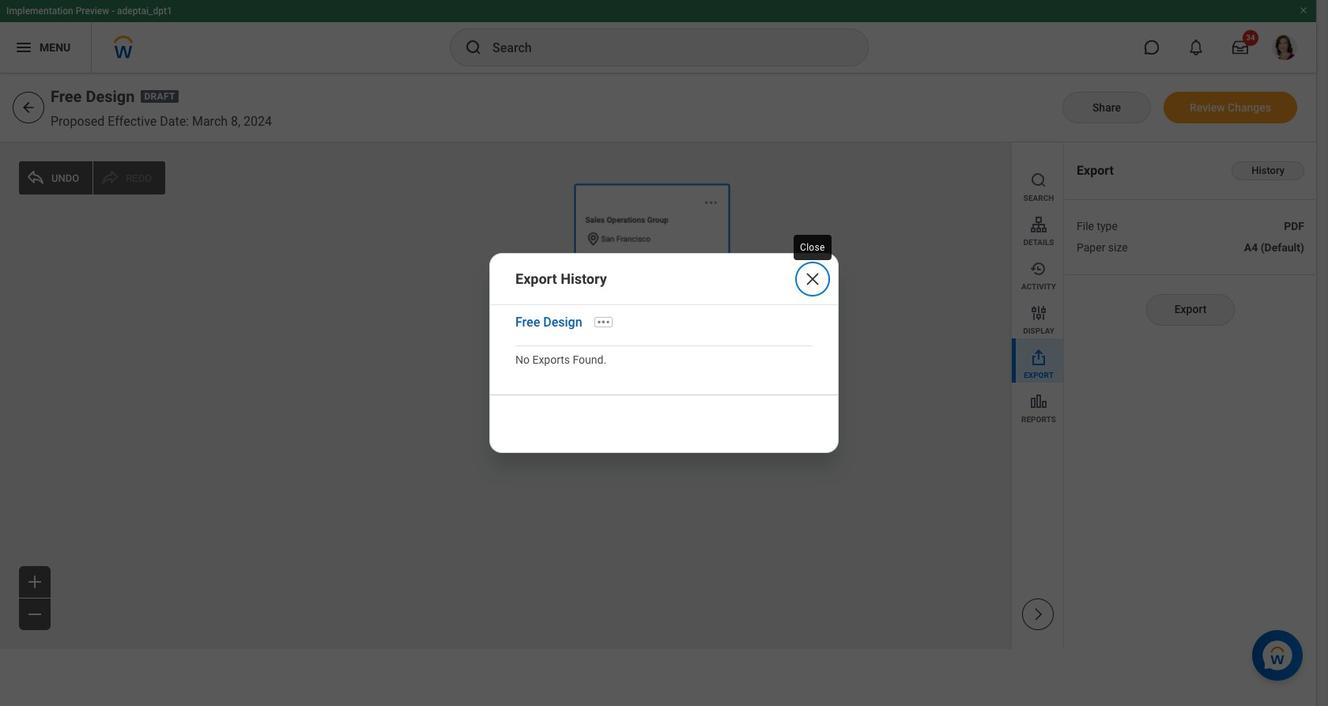 Task type: locate. For each thing, give the bounding box(es) containing it.
contact card matrix manager image
[[655, 255, 671, 271]]

profile logan mcneil element
[[1263, 30, 1307, 65]]

a4
[[1244, 241, 1258, 254]]

0 vertical spatial design
[[86, 87, 135, 106]]

sales
[[585, 216, 605, 224]]

free
[[51, 87, 82, 106], [516, 315, 540, 330]]

free design up exports
[[516, 315, 582, 330]]

1 horizontal spatial free
[[516, 315, 540, 330]]

redo
[[126, 172, 152, 184]]

free up proposed
[[51, 87, 82, 106]]

1 vertical spatial free
[[516, 315, 540, 330]]

location image
[[585, 231, 601, 247]]

share button
[[1063, 92, 1151, 123]]

export inside dialog
[[516, 270, 557, 287]]

history button
[[1232, 161, 1305, 180]]

menu
[[1012, 142, 1063, 427]]

0 horizontal spatial free design
[[51, 87, 135, 106]]

history inside the export history dialog
[[561, 270, 607, 287]]

implementation preview -   adeptai_dpt1 banner
[[0, 0, 1316, 73]]

1 horizontal spatial free design
[[516, 315, 582, 330]]

1 vertical spatial free design
[[516, 315, 582, 330]]

pdf
[[1284, 220, 1305, 232]]

group
[[647, 216, 669, 224]]

design up effective
[[86, 87, 135, 106]]

design inside the export history dialog
[[543, 315, 582, 330]]

undo l image
[[26, 168, 45, 187]]

org chart image
[[585, 255, 601, 271]]

0 vertical spatial history
[[1252, 165, 1285, 177]]

implementation preview -   adeptai_dpt1
[[6, 6, 172, 17]]

free design link
[[516, 315, 582, 330]]

history inside history button
[[1252, 165, 1285, 177]]

1 horizontal spatial history
[[1252, 165, 1285, 177]]

free up no
[[516, 315, 540, 330]]

undo
[[51, 172, 79, 184]]

history
[[1252, 165, 1285, 177], [561, 270, 607, 287]]

history up pdf
[[1252, 165, 1285, 177]]

0 vertical spatial free
[[51, 87, 82, 106]]

undo r image
[[101, 168, 120, 187]]

menu containing search
[[1012, 142, 1063, 427]]

changes
[[1228, 101, 1271, 114]]

free inside the export history dialog
[[516, 315, 540, 330]]

free design inside the export history dialog
[[516, 315, 582, 330]]

proposed
[[51, 114, 105, 129]]

0 vertical spatial free design
[[51, 87, 135, 106]]

1 vertical spatial design
[[543, 315, 582, 330]]

display
[[1023, 327, 1055, 335]]

undo button
[[19, 161, 93, 194]]

minus image
[[25, 605, 44, 624]]

1 horizontal spatial design
[[543, 315, 582, 330]]

action bar region
[[800, 396, 838, 438]]

free design
[[51, 87, 135, 106], [516, 315, 582, 330]]

design up no exports found. on the left bottom
[[543, 315, 582, 330]]

export inside button
[[1175, 303, 1207, 316]]

file type
[[1077, 220, 1118, 232]]

history down location icon
[[561, 270, 607, 287]]

plus image
[[25, 572, 44, 591]]

1 vertical spatial history
[[561, 270, 607, 287]]

review changes
[[1190, 101, 1271, 114]]

paper size
[[1077, 241, 1128, 254]]

0 horizontal spatial design
[[86, 87, 135, 106]]

2024
[[244, 114, 272, 129]]

exports
[[532, 354, 570, 366]]

preview
[[76, 6, 109, 17]]

free design up proposed
[[51, 87, 135, 106]]

details
[[1023, 238, 1054, 247]]

close environment banner image
[[1299, 6, 1309, 15]]

export
[[1077, 163, 1114, 178], [516, 270, 557, 287], [1175, 303, 1207, 316], [1024, 371, 1054, 380]]

design
[[86, 87, 135, 106], [543, 315, 582, 330]]

0 horizontal spatial history
[[561, 270, 607, 287]]

type
[[1097, 220, 1118, 232]]

export button
[[1146, 294, 1235, 325]]



Task type: describe. For each thing, give the bounding box(es) containing it.
chevron right image
[[1030, 606, 1046, 622]]

close tooltip
[[791, 232, 835, 263]]

size
[[1108, 241, 1128, 254]]

sales operations group
[[585, 216, 669, 224]]

redo button
[[93, 161, 165, 194]]

effective
[[108, 114, 157, 129]]

francisco
[[617, 234, 651, 243]]

implementation
[[6, 6, 73, 17]]

found.
[[573, 354, 607, 366]]

review changes button
[[1164, 92, 1297, 123]]

file
[[1077, 220, 1094, 232]]

x image
[[803, 269, 822, 288]]

draft
[[144, 91, 175, 102]]

8,
[[231, 114, 240, 129]]

reports
[[1022, 415, 1056, 424]]

share
[[1093, 101, 1121, 114]]

search
[[1024, 194, 1054, 202]]

san francisco
[[601, 234, 651, 243]]

date:
[[160, 114, 189, 129]]

inbox large image
[[1233, 40, 1248, 55]]

export history
[[516, 270, 607, 287]]

proposed effective date: march 8, 2024
[[51, 114, 272, 129]]

search image
[[464, 38, 483, 57]]

march
[[192, 114, 228, 129]]

arrow left image
[[21, 100, 36, 115]]

san
[[601, 234, 615, 243]]

activity
[[1022, 282, 1056, 291]]

operations
[[607, 216, 645, 224]]

close
[[800, 242, 825, 253]]

related actions image
[[703, 195, 719, 211]]

a4 (default)
[[1244, 241, 1305, 254]]

review
[[1190, 101, 1225, 114]]

notifications large image
[[1188, 40, 1204, 55]]

no
[[516, 354, 530, 366]]

paper
[[1077, 241, 1106, 254]]

no exports found.
[[516, 354, 607, 366]]

export history dialog
[[489, 253, 839, 453]]

0 horizontal spatial free
[[51, 87, 82, 106]]

adeptai_dpt1
[[117, 6, 172, 17]]

(default)
[[1261, 241, 1305, 254]]

-
[[112, 6, 115, 17]]



Task type: vqa. For each thing, say whether or not it's contained in the screenshot.
"History"
yes



